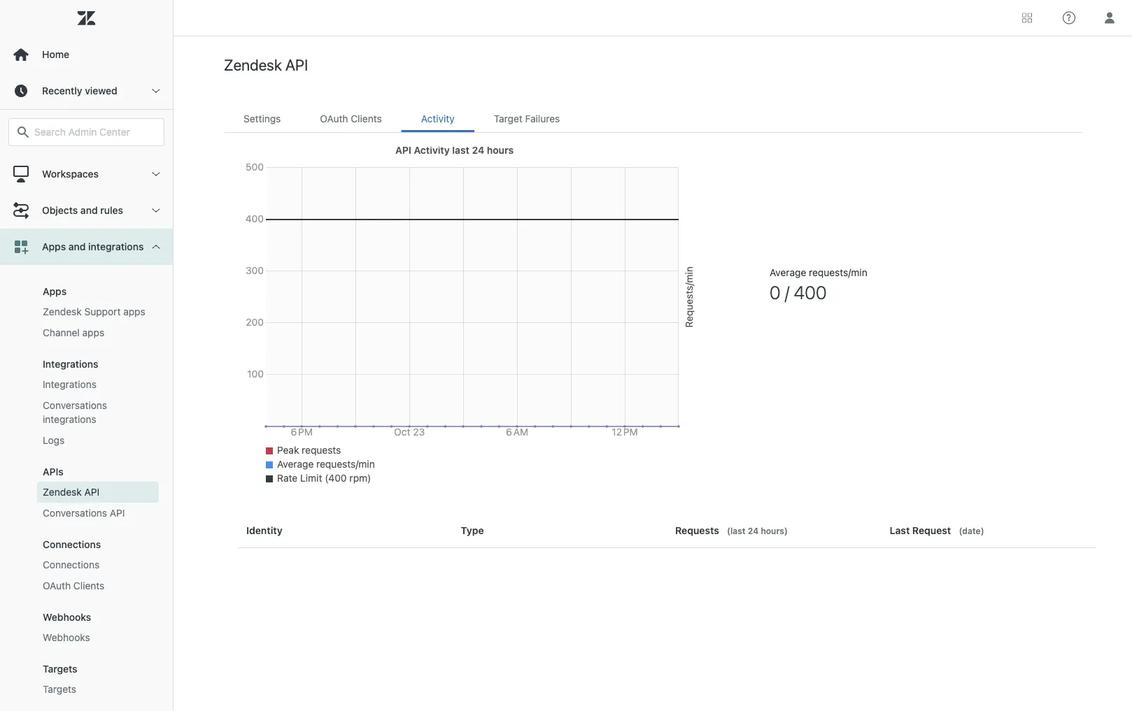 Task type: describe. For each thing, give the bounding box(es) containing it.
tree inside the primary 'element'
[[0, 120, 173, 712]]

apps and integrations group
[[0, 265, 173, 712]]

support
[[84, 306, 121, 318]]

apis
[[43, 466, 64, 478]]

integrations for 1st integrations element from the top of the the apps and integrations group
[[43, 359, 98, 370]]

rules
[[100, 205, 123, 216]]

home button
[[0, 36, 173, 73]]

zendesk support apps
[[43, 306, 145, 318]]

conversations integrations element
[[43, 399, 153, 427]]

primary element
[[0, 0, 174, 712]]

2 webhooks element from the top
[[43, 631, 90, 645]]

apps for apps and integrations
[[42, 241, 66, 253]]

2 integrations element from the top
[[43, 378, 97, 392]]

workspaces
[[42, 168, 99, 180]]

conversations api
[[43, 508, 125, 519]]

2 connections element from the top
[[43, 559, 100, 573]]

channel apps
[[43, 327, 104, 339]]

Search Admin Center field
[[34, 126, 155, 139]]

oauth clients link
[[37, 576, 159, 597]]

api for conversations api
[[110, 508, 125, 519]]

connections for second connections element from the top of the the apps and integrations group
[[43, 560, 100, 571]]

oauth clients element
[[43, 580, 105, 594]]

help image
[[1063, 12, 1076, 24]]

viewed
[[85, 85, 117, 97]]

clients
[[73, 581, 105, 592]]

apps for apps element
[[43, 286, 67, 297]]

workspaces button
[[0, 156, 173, 192]]

and for objects
[[80, 205, 98, 216]]

integrations for second integrations element from the top of the the apps and integrations group
[[43, 379, 97, 391]]

apps element
[[43, 286, 67, 297]]

user menu image
[[1101, 9, 1119, 27]]

zendesk for zendesk support apps
[[43, 306, 82, 318]]

channel apps element
[[43, 326, 104, 340]]

recently
[[42, 85, 82, 97]]

channel
[[43, 327, 80, 339]]

integrations inside apps and integrations dropdown button
[[88, 241, 144, 253]]

channel apps link
[[37, 323, 159, 344]]

conversations for api
[[43, 508, 107, 519]]

logs
[[43, 435, 64, 447]]

connections link
[[37, 555, 159, 576]]

1 webhooks from the top
[[43, 612, 91, 624]]

zendesk for zendesk api
[[43, 487, 82, 498]]

0 vertical spatial apps
[[123, 306, 145, 318]]

none search field inside the primary 'element'
[[1, 118, 171, 146]]

2 webhooks from the top
[[43, 632, 90, 644]]

api for zendesk api
[[84, 487, 99, 498]]

apps and integrations button
[[0, 229, 173, 265]]

targets link
[[37, 680, 159, 701]]



Task type: locate. For each thing, give the bounding box(es) containing it.
integrations down channel apps element
[[43, 359, 98, 370]]

integrations down rules
[[88, 241, 144, 253]]

1 vertical spatial connections
[[43, 560, 100, 571]]

1 conversations from the top
[[43, 400, 107, 412]]

conversations integrations
[[43, 400, 107, 426]]

connections element
[[43, 539, 101, 551], [43, 559, 100, 573]]

1 vertical spatial apps
[[43, 286, 67, 297]]

connections for 2nd connections element from the bottom
[[43, 539, 101, 551]]

1 vertical spatial targets
[[43, 684, 76, 696]]

logs link
[[37, 430, 159, 451]]

tree item containing apps and integrations
[[0, 229, 173, 712]]

apps inside dropdown button
[[42, 241, 66, 253]]

connections up connections link
[[43, 539, 101, 551]]

0 vertical spatial connections
[[43, 539, 101, 551]]

0 vertical spatial apps
[[42, 241, 66, 253]]

1 horizontal spatial api
[[110, 508, 125, 519]]

1 integrations from the top
[[43, 359, 98, 370]]

and left rules
[[80, 205, 98, 216]]

integrations
[[88, 241, 144, 253], [43, 414, 96, 426]]

integrations element
[[43, 359, 98, 370], [43, 378, 97, 392]]

1 vertical spatial apps
[[82, 327, 104, 339]]

1 vertical spatial conversations
[[43, 508, 107, 519]]

zendesk support apps link
[[37, 302, 159, 323]]

recently viewed button
[[0, 73, 173, 109]]

2 targets from the top
[[43, 684, 76, 696]]

2 targets element from the top
[[43, 683, 76, 697]]

objects
[[42, 205, 78, 216]]

0 horizontal spatial api
[[84, 487, 99, 498]]

connections element up connections link
[[43, 539, 101, 551]]

apps
[[123, 306, 145, 318], [82, 327, 104, 339]]

targets down webhooks link on the left of page
[[43, 684, 76, 696]]

2 connections from the top
[[43, 560, 100, 571]]

and for apps
[[68, 241, 86, 253]]

conversations integrations link
[[37, 395, 159, 430]]

connections
[[43, 539, 101, 551], [43, 560, 100, 571]]

1 targets from the top
[[43, 664, 77, 675]]

api down zendesk api link
[[110, 508, 125, 519]]

targets element up targets link
[[43, 664, 77, 675]]

1 vertical spatial connections element
[[43, 559, 100, 573]]

targets element down webhooks link on the left of page
[[43, 683, 76, 697]]

2 zendesk from the top
[[43, 487, 82, 498]]

targets element
[[43, 664, 77, 675], [43, 683, 76, 697]]

2 integrations from the top
[[43, 379, 97, 391]]

conversations for integrations
[[43, 400, 107, 412]]

conversations
[[43, 400, 107, 412], [43, 508, 107, 519]]

logs element
[[43, 434, 64, 448]]

1 vertical spatial zendesk
[[43, 487, 82, 498]]

conversations api link
[[37, 503, 159, 524]]

1 targets element from the top
[[43, 664, 77, 675]]

webhooks link
[[37, 628, 159, 649]]

api up conversations api link on the bottom left of the page
[[84, 487, 99, 498]]

integrations link
[[37, 374, 159, 395]]

tree item inside the primary 'element'
[[0, 229, 173, 712]]

1 vertical spatial targets element
[[43, 683, 76, 697]]

conversations down integrations link
[[43, 400, 107, 412]]

apis element
[[43, 466, 64, 478]]

targets up targets link
[[43, 664, 77, 675]]

1 vertical spatial webhooks element
[[43, 631, 90, 645]]

connections up oauth clients
[[43, 560, 100, 571]]

apps inside group
[[43, 286, 67, 297]]

tree item
[[0, 229, 173, 712]]

zendesk down apis element
[[43, 487, 82, 498]]

targets
[[43, 664, 77, 675], [43, 684, 76, 696]]

apps down zendesk support apps element
[[82, 327, 104, 339]]

oauth clients
[[43, 581, 105, 592]]

0 horizontal spatial apps
[[82, 327, 104, 339]]

0 vertical spatial webhooks element
[[43, 612, 91, 624]]

integrations up conversations integrations in the left of the page
[[43, 379, 97, 391]]

0 vertical spatial targets element
[[43, 664, 77, 675]]

2 conversations from the top
[[43, 508, 107, 519]]

conversations down zendesk api element
[[43, 508, 107, 519]]

webhooks
[[43, 612, 91, 624], [43, 632, 90, 644]]

apps down objects on the left top
[[42, 241, 66, 253]]

tree containing workspaces
[[0, 120, 173, 712]]

1 connections from the top
[[43, 539, 101, 551]]

integrations up logs
[[43, 414, 96, 426]]

integrations
[[43, 359, 98, 370], [43, 379, 97, 391]]

1 zendesk from the top
[[43, 306, 82, 318]]

and down objects and rules
[[68, 241, 86, 253]]

0 vertical spatial webhooks
[[43, 612, 91, 624]]

and inside dropdown button
[[68, 241, 86, 253]]

conversations api element
[[43, 507, 125, 521]]

and
[[80, 205, 98, 216], [68, 241, 86, 253]]

1 vertical spatial api
[[110, 508, 125, 519]]

0 vertical spatial conversations
[[43, 400, 107, 412]]

objects and rules button
[[0, 192, 173, 229]]

zendesk support apps element
[[43, 305, 145, 319]]

0 vertical spatial integrations element
[[43, 359, 98, 370]]

zendesk api
[[43, 487, 99, 498]]

0 vertical spatial targets
[[43, 664, 77, 675]]

1 vertical spatial and
[[68, 241, 86, 253]]

objects and rules
[[42, 205, 123, 216]]

0 vertical spatial zendesk
[[43, 306, 82, 318]]

1 vertical spatial integrations
[[43, 414, 96, 426]]

oauth
[[43, 581, 71, 592]]

zendesk api link
[[37, 482, 159, 503]]

1 webhooks element from the top
[[43, 612, 91, 624]]

apps
[[42, 241, 66, 253], [43, 286, 67, 297]]

and inside dropdown button
[[80, 205, 98, 216]]

0 vertical spatial integrations
[[43, 359, 98, 370]]

1 integrations element from the top
[[43, 359, 98, 370]]

apps and integrations
[[42, 241, 144, 253]]

integrations element up conversations integrations in the left of the page
[[43, 378, 97, 392]]

tree
[[0, 120, 173, 712]]

zendesk products image
[[1023, 13, 1032, 23]]

zendesk api element
[[43, 486, 99, 500]]

integrations element down channel apps element
[[43, 359, 98, 370]]

None search field
[[1, 118, 171, 146]]

connections inside connections link
[[43, 560, 100, 571]]

0 vertical spatial and
[[80, 205, 98, 216]]

recently viewed
[[42, 85, 117, 97]]

0 vertical spatial connections element
[[43, 539, 101, 551]]

1 connections element from the top
[[43, 539, 101, 551]]

zendesk
[[43, 306, 82, 318], [43, 487, 82, 498]]

integrations inside conversations integrations
[[43, 414, 96, 426]]

home
[[42, 49, 69, 60]]

apps right support
[[123, 306, 145, 318]]

apps up channel
[[43, 286, 67, 297]]

0 vertical spatial integrations
[[88, 241, 144, 253]]

webhooks element
[[43, 612, 91, 624], [43, 631, 90, 645]]

api
[[84, 487, 99, 498], [110, 508, 125, 519]]

zendesk up channel
[[43, 306, 82, 318]]

0 vertical spatial api
[[84, 487, 99, 498]]

1 vertical spatial integrations
[[43, 379, 97, 391]]

1 vertical spatial webhooks
[[43, 632, 90, 644]]

1 vertical spatial integrations element
[[43, 378, 97, 392]]

integrations inside integrations link
[[43, 379, 97, 391]]

connections element up oauth clients
[[43, 559, 100, 573]]

1 horizontal spatial apps
[[123, 306, 145, 318]]



Task type: vqa. For each thing, say whether or not it's contained in the screenshot.
months
no



